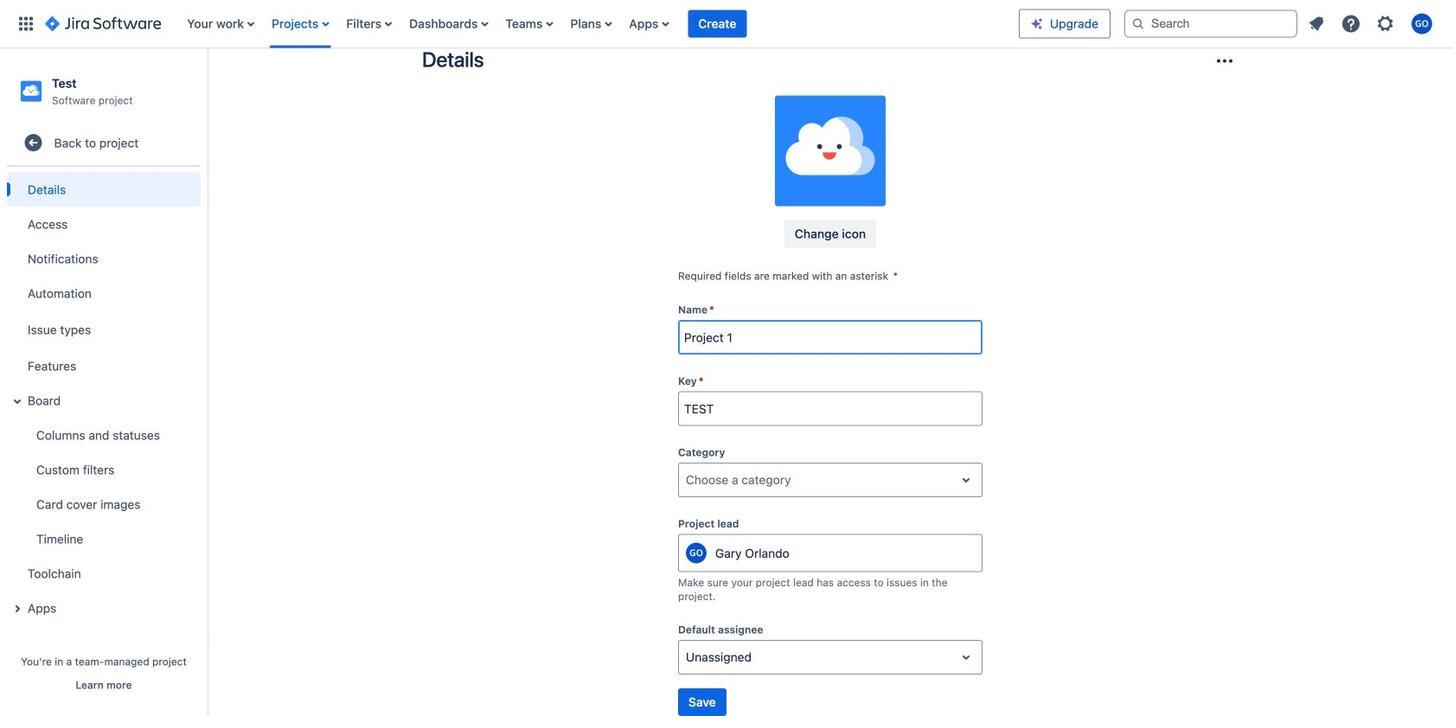 Task type: vqa. For each thing, say whether or not it's contained in the screenshot.
top expand icon
no



Task type: describe. For each thing, give the bounding box(es) containing it.
1 horizontal spatial list
[[1301, 8, 1443, 39]]

help image
[[1341, 13, 1362, 34]]

0 horizontal spatial list
[[178, 0, 1019, 48]]

notifications image
[[1306, 13, 1327, 34]]

appswitcher icon image
[[16, 13, 36, 34]]

2 open image from the top
[[956, 647, 977, 668]]

sidebar element
[[0, 48, 208, 716]]

more image
[[1215, 51, 1235, 71]]



Task type: locate. For each thing, give the bounding box(es) containing it.
None field
[[679, 322, 982, 353], [679, 393, 982, 424], [679, 322, 982, 353], [679, 393, 982, 424]]

1 open image from the top
[[956, 470, 977, 491]]

banner
[[0, 0, 1453, 48]]

group
[[3, 167, 201, 631]]

1 vertical spatial open image
[[956, 647, 977, 668]]

expand image
[[7, 599, 28, 620]]

primary element
[[10, 0, 1019, 48]]

project avatar image
[[775, 96, 886, 206]]

None text field
[[686, 472, 689, 489], [686, 649, 689, 666], [686, 472, 689, 489], [686, 649, 689, 666]]

main content
[[208, 0, 1453, 716]]

0 vertical spatial open image
[[956, 470, 977, 491]]

Search field
[[1125, 10, 1298, 38]]

list item
[[688, 0, 747, 48]]

sidebar navigation image
[[189, 69, 227, 104]]

open image
[[956, 470, 977, 491], [956, 647, 977, 668]]

list
[[178, 0, 1019, 48], [1301, 8, 1443, 39]]

jira software image
[[45, 13, 161, 34], [45, 13, 161, 34]]

settings image
[[1375, 13, 1396, 34]]

search image
[[1132, 17, 1145, 31]]

expand image
[[7, 391, 28, 412]]

None search field
[[1125, 10, 1298, 38]]

group inside sidebar element
[[3, 167, 201, 631]]

your profile and settings image
[[1412, 13, 1433, 34]]



